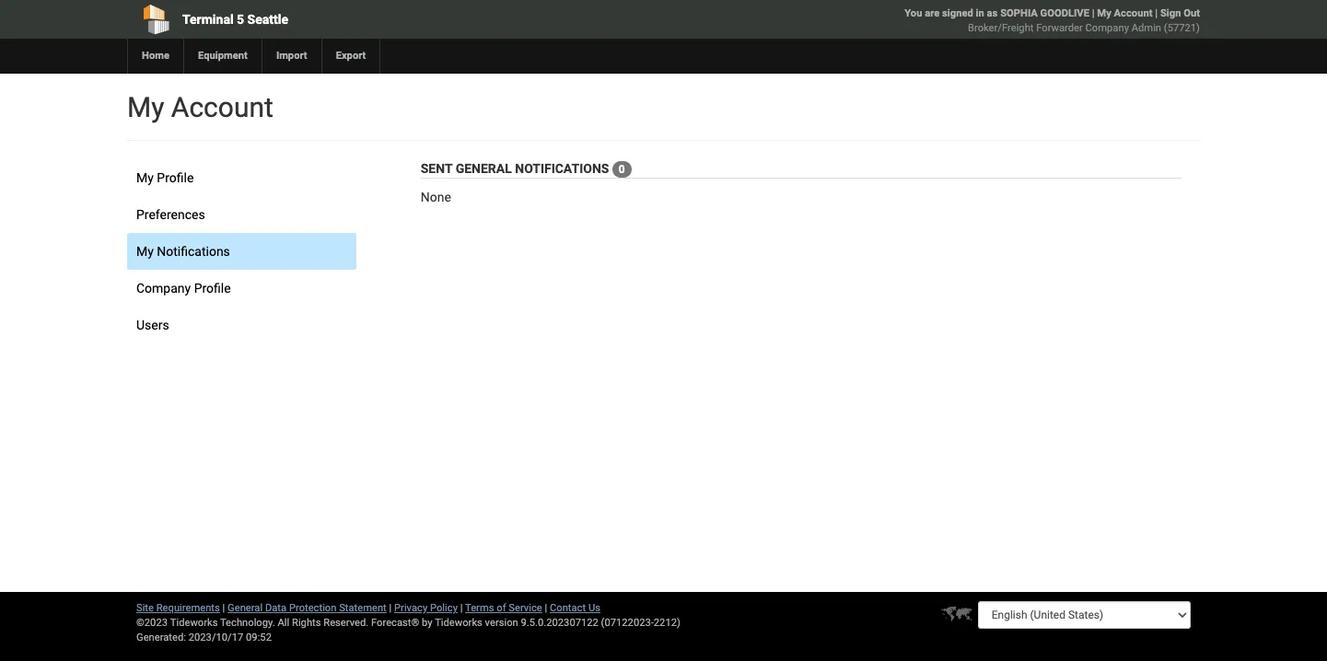 Task type: locate. For each thing, give the bounding box(es) containing it.
0 vertical spatial company
[[1086, 22, 1129, 34]]

©2023 tideworks
[[136, 617, 218, 629]]

none
[[421, 190, 451, 205]]

notifications
[[515, 161, 609, 176], [157, 244, 230, 259]]

account up admin
[[1114, 7, 1153, 19]]

general
[[456, 161, 512, 176], [228, 603, 263, 615]]

0 vertical spatial account
[[1114, 7, 1153, 19]]

1 vertical spatial company
[[136, 281, 191, 296]]

0 horizontal spatial company
[[136, 281, 191, 296]]

profile
[[157, 170, 194, 185], [194, 281, 231, 296]]

9.5.0.202307122
[[521, 617, 599, 629]]

| up technology.
[[223, 603, 225, 615]]

general inside "site requirements | general data protection statement | privacy policy | terms of service | contact us ©2023 tideworks technology. all rights reserved. forecast® by tideworks version 9.5.0.202307122 (07122023-2212) generated: 2023/10/17 09:52"
[[228, 603, 263, 615]]

profile up preferences on the top left
[[157, 170, 194, 185]]

0 vertical spatial profile
[[157, 170, 194, 185]]

company profile
[[136, 281, 231, 296]]

my notifications
[[136, 244, 230, 259]]

1 vertical spatial account
[[171, 91, 273, 123]]

my for my profile
[[136, 170, 154, 185]]

notifications up company profile
[[157, 244, 230, 259]]

home
[[142, 50, 170, 62]]

forecast®
[[371, 617, 419, 629]]

out
[[1184, 7, 1200, 19]]

|
[[1092, 7, 1095, 19], [1156, 7, 1158, 19], [223, 603, 225, 615], [389, 603, 392, 615], [460, 603, 463, 615], [545, 603, 547, 615]]

company
[[1086, 22, 1129, 34], [136, 281, 191, 296]]

account
[[1114, 7, 1153, 19], [171, 91, 273, 123]]

0 vertical spatial general
[[456, 161, 512, 176]]

profile for my profile
[[157, 170, 194, 185]]

0 horizontal spatial account
[[171, 91, 273, 123]]

are
[[925, 7, 940, 19]]

my right goodlive
[[1098, 7, 1112, 19]]

privacy
[[394, 603, 428, 615]]

generated:
[[136, 632, 186, 644]]

my profile
[[136, 170, 194, 185]]

forwarder
[[1037, 22, 1083, 34]]

0 vertical spatial notifications
[[515, 161, 609, 176]]

1 horizontal spatial account
[[1114, 7, 1153, 19]]

my down home link
[[127, 91, 164, 123]]

1 horizontal spatial company
[[1086, 22, 1129, 34]]

sent general notifications 0
[[421, 161, 625, 176]]

my account
[[127, 91, 273, 123]]

09:52
[[246, 632, 272, 644]]

my down preferences on the top left
[[136, 244, 154, 259]]

export
[[336, 50, 366, 62]]

users
[[136, 318, 169, 333]]

1 vertical spatial general
[[228, 603, 263, 615]]

export link
[[321, 39, 380, 74]]

reserved.
[[324, 617, 369, 629]]

| up forecast®
[[389, 603, 392, 615]]

site requirements | general data protection statement | privacy policy | terms of service | contact us ©2023 tideworks technology. all rights reserved. forecast® by tideworks version 9.5.0.202307122 (07122023-2212) generated: 2023/10/17 09:52
[[136, 603, 681, 644]]

site
[[136, 603, 154, 615]]

2023/10/17
[[189, 632, 243, 644]]

1 horizontal spatial notifications
[[515, 161, 609, 176]]

company down the my account link
[[1086, 22, 1129, 34]]

1 vertical spatial profile
[[194, 281, 231, 296]]

general up technology.
[[228, 603, 263, 615]]

profile down my notifications
[[194, 281, 231, 296]]

my inside you are signed in as sophia goodlive | my account | sign out broker/freight forwarder company admin (57721)
[[1098, 7, 1112, 19]]

my
[[1098, 7, 1112, 19], [127, 91, 164, 123], [136, 170, 154, 185], [136, 244, 154, 259]]

terms of service link
[[465, 603, 542, 615]]

my up preferences on the top left
[[136, 170, 154, 185]]

company up users at left
[[136, 281, 191, 296]]

account down equipment link on the left top of page
[[171, 91, 273, 123]]

company inside you are signed in as sophia goodlive | my account | sign out broker/freight forwarder company admin (57721)
[[1086, 22, 1129, 34]]

general right sent
[[456, 161, 512, 176]]

broker/freight
[[968, 22, 1034, 34]]

service
[[509, 603, 542, 615]]

1 vertical spatial notifications
[[157, 244, 230, 259]]

0 horizontal spatial general
[[228, 603, 263, 615]]

notifications left 0
[[515, 161, 609, 176]]

data
[[265, 603, 287, 615]]

1 horizontal spatial general
[[456, 161, 512, 176]]

admin
[[1132, 22, 1162, 34]]

you are signed in as sophia goodlive | my account | sign out broker/freight forwarder company admin (57721)
[[905, 7, 1200, 34]]

terminal
[[182, 12, 234, 27]]

as
[[987, 7, 998, 19]]

all
[[278, 617, 289, 629]]

5
[[237, 12, 244, 27]]

tideworks
[[435, 617, 483, 629]]



Task type: describe. For each thing, give the bounding box(es) containing it.
statement
[[339, 603, 387, 615]]

sign out link
[[1161, 7, 1200, 19]]

| up 9.5.0.202307122
[[545, 603, 547, 615]]

preferences
[[136, 207, 205, 222]]

terminal 5 seattle link
[[127, 0, 558, 39]]

| up tideworks
[[460, 603, 463, 615]]

notifications inside sent general notifications 0
[[515, 161, 609, 176]]

in
[[976, 7, 985, 19]]

sign
[[1161, 7, 1182, 19]]

home link
[[127, 39, 183, 74]]

0 horizontal spatial notifications
[[157, 244, 230, 259]]

import
[[276, 50, 307, 62]]

contact us link
[[550, 603, 601, 615]]

terminal 5 seattle
[[182, 12, 288, 27]]

of
[[497, 603, 506, 615]]

0
[[619, 163, 625, 176]]

account inside you are signed in as sophia goodlive | my account | sign out broker/freight forwarder company admin (57721)
[[1114, 7, 1153, 19]]

profile for company profile
[[194, 281, 231, 296]]

protection
[[289, 603, 337, 615]]

(07122023-
[[601, 617, 654, 629]]

policy
[[430, 603, 458, 615]]

general inside sent general notifications 0
[[456, 161, 512, 176]]

2212)
[[654, 617, 681, 629]]

my for my account
[[127, 91, 164, 123]]

technology.
[[220, 617, 275, 629]]

us
[[589, 603, 601, 615]]

rights
[[292, 617, 321, 629]]

sophia
[[1001, 7, 1038, 19]]

equipment link
[[183, 39, 262, 74]]

contact
[[550, 603, 586, 615]]

seattle
[[247, 12, 288, 27]]

| left sign
[[1156, 7, 1158, 19]]

equipment
[[198, 50, 248, 62]]

version
[[485, 617, 518, 629]]

requirements
[[156, 603, 220, 615]]

import link
[[262, 39, 321, 74]]

my for my notifications
[[136, 244, 154, 259]]

| right goodlive
[[1092, 7, 1095, 19]]

my account link
[[1098, 7, 1153, 19]]

privacy policy link
[[394, 603, 458, 615]]

you
[[905, 7, 923, 19]]

goodlive
[[1041, 7, 1090, 19]]

by
[[422, 617, 433, 629]]

general data protection statement link
[[228, 603, 387, 615]]

site requirements link
[[136, 603, 220, 615]]

(57721)
[[1164, 22, 1200, 34]]

signed
[[943, 7, 974, 19]]

terms
[[465, 603, 494, 615]]

sent
[[421, 161, 453, 176]]



Task type: vqa. For each thing, say whether or not it's contained in the screenshot.
leftmost THE "PROFILE"
no



